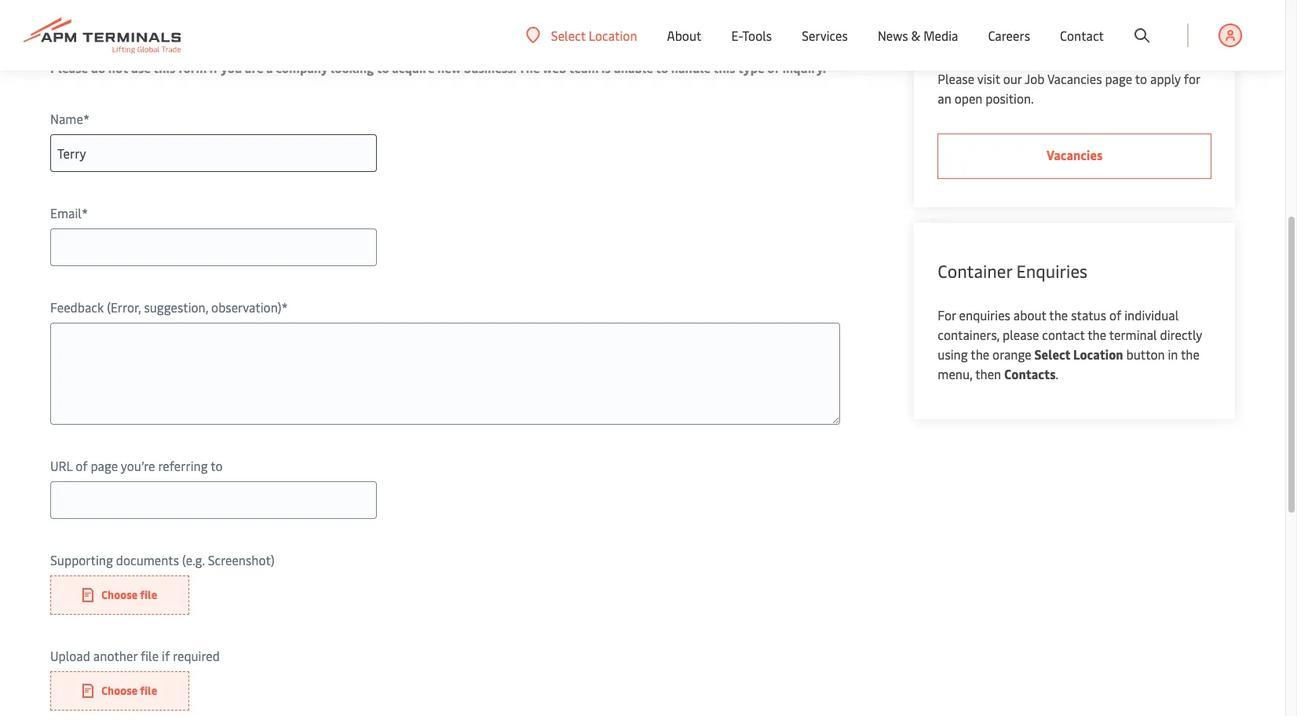 Task type: describe. For each thing, give the bounding box(es) containing it.
0 horizontal spatial do
[[91, 59, 105, 76]]

unable
[[614, 59, 653, 76]]

using
[[938, 346, 968, 363]]

0 horizontal spatial select
[[551, 26, 586, 44]]

form inside cvs received via this form will not be considered. please visit our job vacancies page to apply for an open position.
[[1053, 50, 1081, 68]]

to left fix
[[544, 0, 556, 5]]

for enquiries about the status of individual containers, please contact the terminal directly using the orange
[[938, 306, 1202, 363]]

please do not use this form if you are a company looking to acquire new business. the web team is unable to handle this type of inquiry.
[[50, 59, 826, 76]]

name
[[50, 110, 83, 127]]

referring
[[158, 457, 208, 474]]

please
[[1003, 326, 1039, 343]]

received
[[961, 50, 1008, 68]]

choose file for second choose file button from the bottom of the page
[[101, 587, 157, 602]]

container enquiries
[[938, 259, 1088, 283]]

to right unable
[[656, 59, 668, 76]]

for
[[938, 306, 956, 324]]

contact
[[1060, 27, 1104, 44]]

us
[[261, 0, 274, 5]]

1 choose file button from the top
[[50, 576, 189, 615]]

the inside button in the menu, then
[[1181, 346, 1200, 363]]

assistance
[[95, 8, 154, 25]]

visit
[[977, 70, 1000, 87]]

you're
[[121, 457, 155, 474]]

in
[[1168, 346, 1178, 363]]

1 vertical spatial if
[[162, 647, 170, 664]]

team
[[569, 59, 599, 76]]

0 horizontal spatial form
[[178, 59, 207, 76]]

status
[[1071, 306, 1106, 324]]

to up required.
[[201, 0, 213, 5]]

job
[[1025, 70, 1045, 87]]

0 horizontal spatial page
[[91, 457, 118, 474]]

new
[[437, 59, 461, 76]]

acquire
[[392, 59, 435, 76]]

the left "content"
[[640, 0, 658, 5]]

media
[[924, 27, 958, 44]]

our for feedback
[[377, 0, 395, 5]]

documents
[[116, 551, 179, 569]]

another
[[93, 647, 137, 664]]

2 or from the left
[[821, 0, 833, 5]]

3 file from the top
[[140, 683, 157, 698]]

about
[[667, 27, 702, 44]]

screenshot)
[[208, 551, 275, 569]]

via
[[1010, 50, 1026, 68]]

button
[[1126, 346, 1165, 363]]

orange
[[993, 346, 1032, 363]]

1 horizontal spatial provide
[[216, 0, 258, 5]]

careers
[[988, 27, 1030, 44]]

taking
[[113, 0, 148, 5]]

contact
[[1042, 326, 1085, 343]]

you
[[221, 59, 242, 76]]

of inside for enquiries about the status of individual containers, please contact the terminal directly using the orange
[[1110, 306, 1122, 324]]

contacts
[[1004, 365, 1056, 382]]

open
[[955, 90, 983, 107]]

soon
[[723, 0, 751, 5]]

looking
[[331, 59, 374, 76]]

2 choose file button from the top
[[50, 671, 189, 711]]

fix
[[559, 0, 573, 5]]

where
[[156, 8, 191, 25]]

thanks for taking the time to provide us with feedback on our website. we'll do our best to fix or improve the content as soon as possible, or provide assistance where required.
[[50, 0, 833, 25]]

e-tools
[[731, 27, 772, 44]]

button in the menu, then
[[938, 346, 1200, 382]]

1 file from the top
[[140, 587, 157, 602]]

business.
[[464, 59, 516, 76]]

contact button
[[1060, 0, 1104, 71]]

upload another file if required
[[50, 647, 220, 664]]

not inside cvs received via this form will not be considered. please visit our job vacancies page to apply for an open position.
[[1107, 50, 1126, 68]]

url of page you're referring to
[[50, 457, 223, 474]]

services
[[802, 27, 848, 44]]

1 horizontal spatial select
[[1035, 346, 1071, 363]]

(e.g.
[[182, 551, 205, 569]]

(error,
[[107, 298, 141, 316]]

enquiries
[[959, 306, 1011, 324]]

web
[[543, 59, 566, 76]]

supporting documents (e.g. screenshot)
[[50, 551, 275, 569]]

0 vertical spatial location
[[589, 26, 637, 44]]

select location button
[[526, 26, 637, 44]]

0 horizontal spatial please
[[50, 59, 88, 76]]

containers,
[[938, 326, 1000, 343]]

the up "then"
[[971, 346, 990, 363]]

container
[[938, 259, 1012, 283]]

cvs received via this form will not be considered. please visit our job vacancies page to apply for an open position.
[[938, 50, 1209, 107]]

1 horizontal spatial this
[[713, 59, 735, 76]]

website.
[[398, 0, 444, 5]]

to left 'acquire'
[[376, 59, 389, 76]]

required.
[[194, 8, 244, 25]]

Feedback (Error, suggestion, observation) text field
[[50, 323, 840, 425]]

are
[[245, 59, 263, 76]]

enquiries
[[1016, 259, 1088, 283]]

0 horizontal spatial this
[[153, 59, 175, 76]]

this inside cvs received via this form will not be considered. please visit our job vacancies page to apply for an open position.
[[1029, 50, 1050, 68]]

1 choose from the top
[[101, 587, 138, 602]]

possible,
[[769, 0, 818, 5]]

news & media button
[[878, 0, 958, 71]]

tools
[[742, 27, 772, 44]]

.
[[1056, 365, 1059, 382]]

apply
[[1150, 70, 1181, 87]]

0 horizontal spatial select location
[[551, 26, 637, 44]]

an
[[938, 90, 952, 107]]

about button
[[667, 0, 702, 71]]

required
[[173, 647, 220, 664]]

thanks
[[50, 0, 91, 5]]

terminal
[[1109, 326, 1157, 343]]



Task type: locate. For each thing, give the bounding box(es) containing it.
if
[[210, 59, 218, 76], [162, 647, 170, 664]]

2 choose from the top
[[101, 683, 138, 698]]

choose file button down another
[[50, 671, 189, 711]]

we'll
[[447, 0, 475, 5]]

contacts .
[[1004, 365, 1059, 382]]

as right soon
[[754, 0, 766, 5]]

cvs
[[938, 50, 958, 68]]

choose down another
[[101, 683, 138, 698]]

choose file down "upload another file if required"
[[101, 683, 157, 698]]

provide up required.
[[216, 0, 258, 5]]

as
[[708, 0, 720, 5], [754, 0, 766, 5]]

select location
[[551, 26, 637, 44], [1035, 346, 1123, 363]]

1 horizontal spatial form
[[1053, 50, 1081, 68]]

page inside cvs received via this form will not be considered. please visit our job vacancies page to apply for an open position.
[[1105, 70, 1132, 87]]

of up terminal in the right top of the page
[[1110, 306, 1122, 324]]

feedback
[[50, 298, 104, 316]]

careers button
[[988, 0, 1030, 71]]

the down status
[[1088, 326, 1107, 343]]

form left will
[[1053, 50, 1081, 68]]

0 vertical spatial page
[[1105, 70, 1132, 87]]

for down considered.
[[1184, 70, 1200, 87]]

the
[[519, 59, 540, 76]]

2 as from the left
[[754, 0, 766, 5]]

this up job
[[1029, 50, 1050, 68]]

feedback (error, suggestion, observation)
[[50, 298, 281, 316]]

0 horizontal spatial if
[[162, 647, 170, 664]]

0 vertical spatial select
[[551, 26, 586, 44]]

e-tools button
[[731, 0, 772, 71]]

page down be on the right of page
[[1105, 70, 1132, 87]]

1 vertical spatial choose
[[101, 683, 138, 698]]

1 horizontal spatial please
[[938, 70, 975, 87]]

as left soon
[[708, 0, 720, 5]]

form
[[1053, 50, 1081, 68], [178, 59, 207, 76]]

1 horizontal spatial do
[[478, 0, 492, 5]]

1 vertical spatial choose file
[[101, 683, 157, 698]]

this right use
[[153, 59, 175, 76]]

2 choose file from the top
[[101, 683, 157, 698]]

choose down the documents
[[101, 587, 138, 602]]

best
[[517, 0, 541, 5]]

feedback
[[305, 0, 356, 5]]

choose
[[101, 587, 138, 602], [101, 683, 138, 698]]

choose file
[[101, 587, 157, 602], [101, 683, 157, 698]]

select up .
[[1035, 346, 1071, 363]]

news
[[878, 27, 908, 44]]

select location up team
[[551, 26, 637, 44]]

0 vertical spatial select location
[[551, 26, 637, 44]]

our for please
[[1003, 70, 1022, 87]]

menu,
[[938, 365, 973, 382]]

please down cvs
[[938, 70, 975, 87]]

0 vertical spatial choose file button
[[50, 576, 189, 615]]

this left type
[[713, 59, 735, 76]]

2 horizontal spatial our
[[1003, 70, 1022, 87]]

page
[[1105, 70, 1132, 87], [91, 457, 118, 474]]

content
[[661, 0, 705, 5]]

or
[[576, 0, 588, 5], [821, 0, 833, 5]]

or right fix
[[576, 0, 588, 5]]

2 vertical spatial file
[[140, 683, 157, 698]]

for up assistance
[[94, 0, 110, 5]]

1 vertical spatial location
[[1073, 346, 1123, 363]]

2 vertical spatial of
[[75, 457, 88, 474]]

0 vertical spatial choose file
[[101, 587, 157, 602]]

0 horizontal spatial as
[[708, 0, 720, 5]]

1 as from the left
[[708, 0, 720, 5]]

file
[[140, 587, 157, 602], [140, 647, 159, 664], [140, 683, 157, 698]]

0 vertical spatial do
[[478, 0, 492, 5]]

0 vertical spatial choose
[[101, 587, 138, 602]]

vacancies down cvs received via this form will not be considered. please visit our job vacancies page to apply for an open position.
[[1047, 146, 1103, 163]]

please inside cvs received via this form will not be considered. please visit our job vacancies page to apply for an open position.
[[938, 70, 975, 87]]

1 horizontal spatial of
[[767, 59, 780, 76]]

to right referring
[[211, 457, 223, 474]]

1 vertical spatial page
[[91, 457, 118, 474]]

provide down thanks
[[50, 8, 92, 25]]

1 horizontal spatial select location
[[1035, 346, 1123, 363]]

1 vertical spatial provide
[[50, 8, 92, 25]]

1 horizontal spatial or
[[821, 0, 833, 5]]

form left you
[[178, 59, 207, 76]]

do inside thanks for taking the time to provide us with feedback on our website. we'll do our best to fix or improve the content as soon as possible, or provide assistance where required.
[[478, 0, 492, 5]]

0 horizontal spatial provide
[[50, 8, 92, 25]]

2 horizontal spatial this
[[1029, 50, 1050, 68]]

our right on
[[377, 0, 395, 5]]

location down improve
[[589, 26, 637, 44]]

&
[[911, 27, 921, 44]]

0 vertical spatial of
[[767, 59, 780, 76]]

0 vertical spatial vacancies
[[1047, 70, 1102, 87]]

news & media
[[878, 27, 958, 44]]

Name text field
[[50, 134, 377, 172]]

services button
[[802, 0, 848, 71]]

select location down contact
[[1035, 346, 1123, 363]]

1 horizontal spatial for
[[1184, 70, 1200, 87]]

company
[[276, 59, 328, 76]]

will
[[1084, 50, 1103, 68]]

2 vacancies from the top
[[1047, 146, 1103, 163]]

for inside cvs received via this form will not be considered. please visit our job vacancies page to apply for an open position.
[[1184, 70, 1200, 87]]

vacancies inside cvs received via this form will not be considered. please visit our job vacancies page to apply for an open position.
[[1047, 70, 1102, 87]]

position.
[[986, 90, 1034, 107]]

0 vertical spatial file
[[140, 587, 157, 602]]

vacancies down will
[[1047, 70, 1102, 87]]

0 horizontal spatial not
[[108, 59, 128, 76]]

choose file for first choose file button from the bottom
[[101, 683, 157, 698]]

provide
[[216, 0, 258, 5], [50, 8, 92, 25]]

1 horizontal spatial as
[[754, 0, 766, 5]]

to down be on the right of page
[[1135, 70, 1147, 87]]

our left the best on the left top of the page
[[495, 0, 514, 5]]

select
[[551, 26, 586, 44], [1035, 346, 1071, 363]]

please up the name
[[50, 59, 88, 76]]

0 horizontal spatial our
[[377, 0, 395, 5]]

or up services
[[821, 0, 833, 5]]

about
[[1014, 306, 1046, 324]]

location down contact
[[1073, 346, 1123, 363]]

vacancies link
[[938, 133, 1212, 179]]

1 vertical spatial select
[[1035, 346, 1071, 363]]

upload
[[50, 647, 90, 664]]

use
[[131, 59, 151, 76]]

time
[[172, 0, 198, 5]]

1 vertical spatial select location
[[1035, 346, 1123, 363]]

1 choose file from the top
[[101, 587, 157, 602]]

vacancies inside vacancies link
[[1047, 146, 1103, 163]]

then
[[975, 365, 1001, 382]]

considered.
[[1146, 50, 1209, 68]]

do right we'll
[[478, 0, 492, 5]]

please
[[50, 59, 88, 76], [938, 70, 975, 87]]

choose file down the documents
[[101, 587, 157, 602]]

1 vertical spatial vacancies
[[1047, 146, 1103, 163]]

0 vertical spatial provide
[[216, 0, 258, 5]]

the up contact
[[1049, 306, 1068, 324]]

choose file button
[[50, 576, 189, 615], [50, 671, 189, 711]]

url
[[50, 457, 72, 474]]

improve
[[591, 0, 637, 5]]

the
[[151, 0, 170, 5], [640, 0, 658, 5], [1049, 306, 1068, 324], [1088, 326, 1107, 343], [971, 346, 990, 363], [1181, 346, 1200, 363]]

2 file from the top
[[140, 647, 159, 664]]

0 vertical spatial for
[[94, 0, 110, 5]]

inquiry.
[[783, 59, 826, 76]]

1 vertical spatial for
[[1184, 70, 1200, 87]]

do left use
[[91, 59, 105, 76]]

select down fix
[[551, 26, 586, 44]]

1 vertical spatial file
[[140, 647, 159, 664]]

URL of page you're referring to text field
[[50, 481, 377, 519]]

do
[[478, 0, 492, 5], [91, 59, 105, 76]]

on
[[359, 0, 373, 5]]

for inside thanks for taking the time to provide us with feedback on our website. we'll do our best to fix or improve the content as soon as possible, or provide assistance where required.
[[94, 0, 110, 5]]

0 horizontal spatial location
[[589, 26, 637, 44]]

file down the documents
[[140, 587, 157, 602]]

Email text field
[[50, 229, 377, 266]]

be
[[1129, 50, 1142, 68]]

vacancies
[[1047, 70, 1102, 87], [1047, 146, 1103, 163]]

0 horizontal spatial of
[[75, 457, 88, 474]]

type
[[738, 59, 764, 76]]

individual
[[1125, 306, 1179, 324]]

1 or from the left
[[576, 0, 588, 5]]

file down "upload another file if required"
[[140, 683, 157, 698]]

the right in
[[1181, 346, 1200, 363]]

0 horizontal spatial or
[[576, 0, 588, 5]]

the up where
[[151, 0, 170, 5]]

of right type
[[767, 59, 780, 76]]

is
[[602, 59, 611, 76]]

if left the required
[[162, 647, 170, 664]]

not left use
[[108, 59, 128, 76]]

our up position.
[[1003, 70, 1022, 87]]

our inside cvs received via this form will not be considered. please visit our job vacancies page to apply for an open position.
[[1003, 70, 1022, 87]]

1 horizontal spatial our
[[495, 0, 514, 5]]

suggestion,
[[144, 298, 208, 316]]

page left you're
[[91, 457, 118, 474]]

if left you
[[210, 59, 218, 76]]

0 vertical spatial if
[[210, 59, 218, 76]]

1 vertical spatial of
[[1110, 306, 1122, 324]]

to inside cvs received via this form will not be considered. please visit our job vacancies page to apply for an open position.
[[1135, 70, 1147, 87]]

choose file button down the documents
[[50, 576, 189, 615]]

with
[[277, 0, 302, 5]]

observation)
[[211, 298, 281, 316]]

1 horizontal spatial not
[[1107, 50, 1126, 68]]

supporting
[[50, 551, 113, 569]]

of right the url
[[75, 457, 88, 474]]

1 horizontal spatial if
[[210, 59, 218, 76]]

not left be on the right of page
[[1107, 50, 1126, 68]]

1 vertical spatial choose file button
[[50, 671, 189, 711]]

1 horizontal spatial location
[[1073, 346, 1123, 363]]

2 horizontal spatial of
[[1110, 306, 1122, 324]]

0 horizontal spatial for
[[94, 0, 110, 5]]

handle
[[671, 59, 711, 76]]

1 horizontal spatial page
[[1105, 70, 1132, 87]]

1 vacancies from the top
[[1047, 70, 1102, 87]]

e-
[[731, 27, 743, 44]]

1 vertical spatial do
[[91, 59, 105, 76]]

file right another
[[140, 647, 159, 664]]

directly
[[1160, 326, 1202, 343]]



Task type: vqa. For each thing, say whether or not it's contained in the screenshot.
the topmost negative
no



